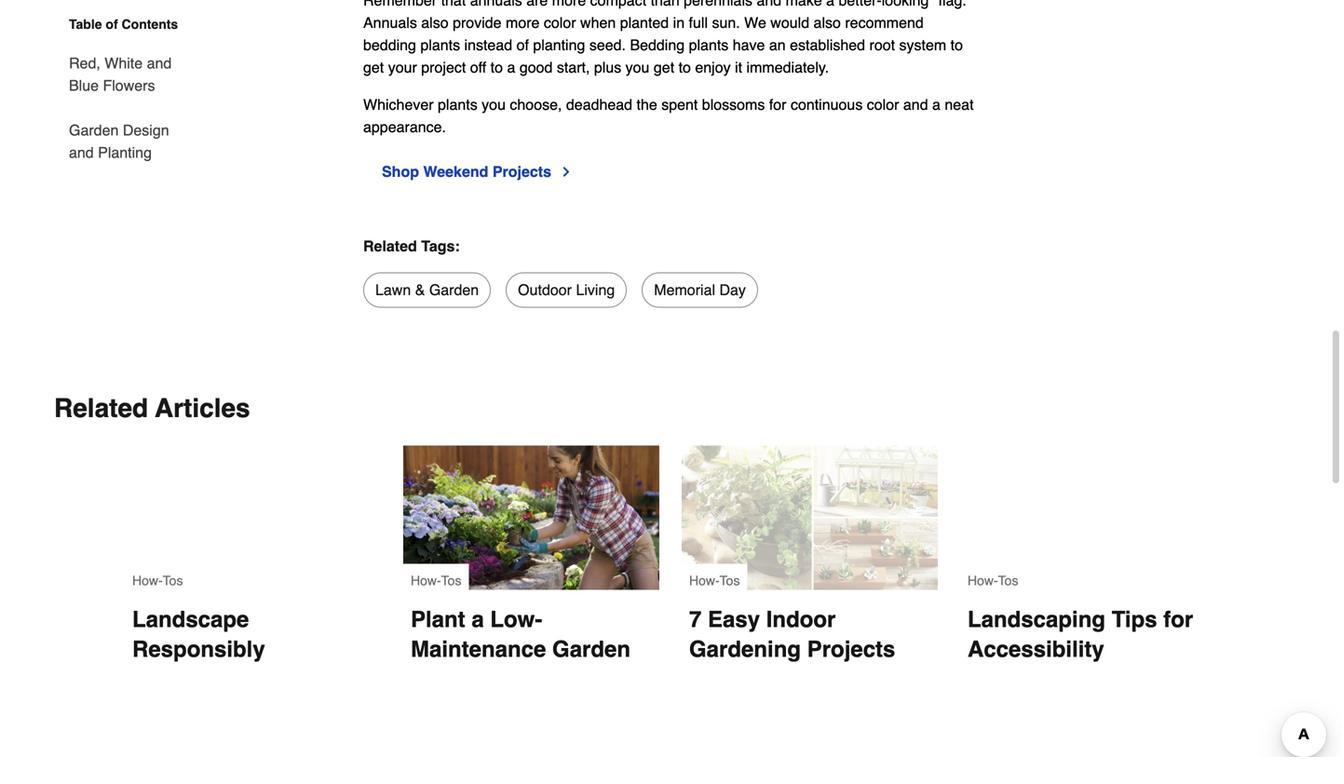 Task type: describe. For each thing, give the bounding box(es) containing it.
2 horizontal spatial to
[[951, 36, 963, 53]]

low-
[[490, 607, 543, 632]]

landscaping tips for accessibility
[[968, 607, 1200, 662]]

garden design and planting link
[[69, 108, 194, 164]]

related for related articles
[[54, 393, 148, 423]]

table of contents element
[[54, 15, 194, 164]]

when
[[580, 14, 616, 31]]

lawn
[[375, 281, 411, 298]]

0 horizontal spatial to
[[491, 58, 503, 76]]

spent
[[662, 96, 698, 113]]

1 horizontal spatial garden
[[429, 281, 479, 298]]

for inside the whichever plants you choose, deadhead the spent blossoms for continuous color and a neat appearance.
[[769, 96, 787, 113]]

neat
[[945, 96, 974, 113]]

it
[[735, 58, 743, 76]]

full
[[689, 14, 708, 31]]

lawn & garden
[[375, 281, 479, 298]]

shop weekend projects
[[382, 163, 552, 180]]

plant a low- maintenance garden
[[411, 607, 631, 662]]

plants up the project on the top left
[[421, 36, 460, 53]]

how-tos for 7
[[689, 573, 740, 588]]

1 horizontal spatial more
[[552, 0, 586, 9]]

a woman with a spade and basket gardening in front of a raised bed. image
[[961, 446, 1217, 590]]

articles
[[155, 393, 250, 423]]

appearance.
[[363, 118, 446, 135]]

red,
[[69, 55, 100, 72]]

plants inside the whichever plants you choose, deadhead the spent blossoms for continuous color and a neat appearance.
[[438, 96, 478, 113]]

outdoor living
[[518, 281, 615, 298]]

your
[[388, 58, 417, 76]]

color inside remember that annuals are more compact than perennials and make a better-looking "flag." annuals also provide more color when planted in full sun. we would also recommend bedding plants instead of planting seed. bedding plants have an established root system to get your project off to a good start, plus you get to enjoy it immediately.
[[544, 14, 576, 31]]

a inside plant a low- maintenance garden
[[472, 607, 484, 632]]

garden design and planting
[[69, 122, 169, 161]]

an
[[769, 36, 786, 53]]

tos for 7
[[720, 573, 740, 588]]

"flag."
[[933, 0, 972, 9]]

annuals
[[363, 14, 417, 31]]

bedding
[[363, 36, 416, 53]]

tips
[[1112, 607, 1158, 632]]

root
[[870, 36, 895, 53]]

remember that annuals are more compact than perennials and make a better-looking "flag." annuals also provide more color when planted in full sun. we would also recommend bedding plants instead of planting seed. bedding plants have an established root system to get your project off to a good start, plus you get to enjoy it immediately.
[[363, 0, 972, 76]]

0 vertical spatial projects
[[493, 163, 552, 180]]

better-
[[839, 0, 882, 9]]

table
[[69, 17, 102, 32]]

design
[[123, 122, 169, 139]]

bedding
[[630, 36, 685, 53]]

instead
[[464, 36, 513, 53]]

and inside red, white and blue flowers
[[147, 55, 172, 72]]

red, white and blue flowers link
[[69, 41, 194, 108]]

lawn & garden link
[[363, 272, 491, 308]]

outdoor living link
[[506, 272, 627, 308]]

provide
[[453, 14, 502, 31]]

than
[[651, 0, 680, 9]]

outdoor
[[518, 281, 572, 298]]

blossoms
[[702, 96, 765, 113]]

indoor
[[767, 607, 836, 632]]

contents
[[122, 17, 178, 32]]

red, white and blue flowers
[[69, 55, 172, 94]]

tos for plant
[[441, 573, 462, 588]]

gardening
[[689, 637, 801, 662]]

we
[[745, 14, 767, 31]]

memorial
[[654, 281, 716, 298]]

landscape
[[132, 607, 249, 632]]

and inside garden design and planting
[[69, 144, 94, 161]]

seed.
[[590, 36, 626, 53]]

flowers
[[103, 77, 155, 94]]

projects inside 7 easy indoor gardening projects
[[807, 637, 896, 662]]

compact
[[590, 0, 647, 9]]

accessibility
[[968, 637, 1105, 662]]

planting
[[98, 144, 152, 161]]

&
[[415, 281, 425, 298]]

chevron right image
[[559, 164, 574, 179]]

memorial day
[[654, 281, 746, 298]]

garden inside plant a low- maintenance garden
[[553, 637, 631, 662]]

living
[[576, 281, 615, 298]]

7
[[689, 607, 702, 632]]

project
[[421, 58, 466, 76]]

how-tos for plant
[[411, 573, 462, 588]]

a left the good
[[507, 58, 516, 76]]

blue
[[69, 77, 99, 94]]

how-tos for landscape
[[132, 573, 183, 588]]

maintenance
[[411, 637, 546, 662]]

weekend
[[423, 163, 489, 180]]

responsibly
[[132, 637, 265, 662]]

easy
[[708, 607, 760, 632]]



Task type: vqa. For each thing, say whether or not it's contained in the screenshot.
Specialty Harvesting Tools link
no



Task type: locate. For each thing, give the bounding box(es) containing it.
4 tos from the left
[[998, 573, 1019, 588]]

plants up enjoy
[[689, 36, 729, 53]]

a woman in a plaid shirt smiling while planting flowers in a raised garden bed. image
[[403, 446, 660, 590]]

for down immediately.
[[769, 96, 787, 113]]

plant
[[411, 607, 466, 632]]

how- up 'landscaping'
[[968, 573, 998, 588]]

how-tos up plant
[[411, 573, 462, 588]]

you inside the whichever plants you choose, deadhead the spent blossoms for continuous color and a neat appearance.
[[482, 96, 506, 113]]

recommend
[[845, 14, 924, 31]]

to right the off on the left top of page
[[491, 58, 503, 76]]

a left "neat"
[[933, 96, 941, 113]]

how-
[[132, 573, 163, 588], [411, 573, 441, 588], [689, 573, 720, 588], [968, 573, 998, 588]]

plants down the project on the top left
[[438, 96, 478, 113]]

tos up easy
[[720, 573, 740, 588]]

a
[[827, 0, 835, 9], [507, 58, 516, 76], [933, 96, 941, 113], [472, 607, 484, 632]]

1 vertical spatial you
[[482, 96, 506, 113]]

2 tos from the left
[[441, 573, 462, 588]]

would
[[771, 14, 810, 31]]

4 how- from the left
[[968, 573, 998, 588]]

1 horizontal spatial related
[[363, 237, 417, 255]]

related
[[363, 237, 417, 255], [54, 393, 148, 423]]

enjoy
[[695, 58, 731, 76]]

landscaping
[[968, 607, 1106, 632]]

whichever plants you choose, deadhead the spent blossoms for continuous color and a neat appearance.
[[363, 96, 974, 135]]

for right tips
[[1164, 607, 1194, 632]]

1 vertical spatial color
[[867, 96, 899, 113]]

0 vertical spatial garden
[[69, 122, 119, 139]]

1 horizontal spatial to
[[679, 58, 691, 76]]

how-tos for landscaping
[[968, 573, 1019, 588]]

how- up plant
[[411, 573, 441, 588]]

1 vertical spatial of
[[517, 36, 529, 53]]

get
[[363, 58, 384, 76], [654, 58, 675, 76]]

projects
[[493, 163, 552, 180], [807, 637, 896, 662]]

the
[[637, 96, 658, 113]]

how-tos up landscape
[[132, 573, 183, 588]]

1 horizontal spatial get
[[654, 58, 675, 76]]

make
[[786, 0, 822, 9]]

shop
[[382, 163, 419, 180]]

a up maintenance
[[472, 607, 484, 632]]

1 vertical spatial more
[[506, 14, 540, 31]]

tos up 'landscaping'
[[998, 573, 1019, 588]]

and left "neat"
[[904, 96, 928, 113]]

projects down indoor
[[807, 637, 896, 662]]

also
[[421, 14, 449, 31], [814, 14, 841, 31]]

1 get from the left
[[363, 58, 384, 76]]

of up the good
[[517, 36, 529, 53]]

shop weekend projects link
[[382, 160, 574, 183]]

tos for landscaping
[[998, 573, 1019, 588]]

annuals
[[470, 0, 522, 9]]

0 horizontal spatial color
[[544, 14, 576, 31]]

3 how-tos from the left
[[689, 573, 740, 588]]

planting
[[533, 36, 585, 53]]

looking
[[882, 0, 929, 9]]

sun.
[[712, 14, 740, 31]]

1 horizontal spatial projects
[[807, 637, 896, 662]]

1 horizontal spatial also
[[814, 14, 841, 31]]

2 get from the left
[[654, 58, 675, 76]]

tos up plant
[[441, 573, 462, 588]]

more right the are
[[552, 0, 586, 9]]

you inside remember that annuals are more compact than perennials and make a better-looking "flag." annuals also provide more color when planted in full sun. we would also recommend bedding plants instead of planting seed. bedding plants have an established root system to get your project off to a good start, plus you get to enjoy it immediately.
[[626, 58, 650, 76]]

related articles
[[54, 393, 250, 423]]

how- for landscape
[[132, 573, 163, 588]]

how- up landscape
[[132, 573, 163, 588]]

1 vertical spatial for
[[1164, 607, 1194, 632]]

0 horizontal spatial of
[[106, 17, 118, 32]]

choose,
[[510, 96, 562, 113]]

related tags:
[[363, 237, 460, 255]]

more down the are
[[506, 14, 540, 31]]

how- for plant
[[411, 573, 441, 588]]

0 vertical spatial related
[[363, 237, 417, 255]]

color inside the whichever plants you choose, deadhead the spent blossoms for continuous color and a neat appearance.
[[867, 96, 899, 113]]

1 tos from the left
[[163, 573, 183, 588]]

you
[[626, 58, 650, 76], [482, 96, 506, 113]]

how- for landscaping
[[968, 573, 998, 588]]

plants
[[421, 36, 460, 53], [689, 36, 729, 53], [438, 96, 478, 113]]

also down that
[[421, 14, 449, 31]]

to left enjoy
[[679, 58, 691, 76]]

1 vertical spatial garden
[[429, 281, 479, 298]]

how- up "7"
[[689, 573, 720, 588]]

how-tos
[[132, 573, 183, 588], [411, 573, 462, 588], [689, 573, 740, 588], [968, 573, 1019, 588]]

in
[[673, 14, 685, 31]]

of inside remember that annuals are more compact than perennials and make a better-looking "flag." annuals also provide more color when planted in full sun. we would also recommend bedding plants instead of planting seed. bedding plants have an established root system to get your project off to a good start, plus you get to enjoy it immediately.
[[517, 36, 529, 53]]

0 vertical spatial of
[[106, 17, 118, 32]]

also up established
[[814, 14, 841, 31]]

get down bedding
[[363, 58, 384, 76]]

plus
[[594, 58, 622, 76]]

and inside the whichever plants you choose, deadhead the spent blossoms for continuous color and a neat appearance.
[[904, 96, 928, 113]]

and left planting
[[69, 144, 94, 161]]

related for related tags:
[[363, 237, 417, 255]]

off
[[470, 58, 487, 76]]

home lawn and trees. image
[[125, 446, 381, 590]]

color up planting
[[544, 14, 576, 31]]

garden inside garden design and planting
[[69, 122, 119, 139]]

4 how-tos from the left
[[968, 573, 1019, 588]]

perennials
[[684, 0, 753, 9]]

1 vertical spatial related
[[54, 393, 148, 423]]

you right plus
[[626, 58, 650, 76]]

continuous
[[791, 96, 863, 113]]

get down the bedding
[[654, 58, 675, 76]]

2 how-tos from the left
[[411, 573, 462, 588]]

1 horizontal spatial of
[[517, 36, 529, 53]]

0 horizontal spatial more
[[506, 14, 540, 31]]

you down the off on the left top of page
[[482, 96, 506, 113]]

and right white on the top left of the page
[[147, 55, 172, 72]]

have
[[733, 36, 765, 53]]

tos for landscape
[[163, 573, 183, 588]]

0 horizontal spatial for
[[769, 96, 787, 113]]

a inside the whichever plants you choose, deadhead the spent blossoms for continuous color and a neat appearance.
[[933, 96, 941, 113]]

table of contents
[[69, 17, 178, 32]]

to right system
[[951, 36, 963, 53]]

more
[[552, 0, 586, 9], [506, 14, 540, 31]]

3 tos from the left
[[720, 573, 740, 588]]

1 vertical spatial projects
[[807, 637, 896, 662]]

of
[[106, 17, 118, 32], [517, 36, 529, 53]]

how- for 7
[[689, 573, 720, 588]]

1 how- from the left
[[132, 573, 163, 588]]

0 horizontal spatial get
[[363, 58, 384, 76]]

immediately.
[[747, 58, 829, 76]]

day
[[720, 281, 746, 298]]

for inside landscaping tips for accessibility
[[1164, 607, 1194, 632]]

established
[[790, 36, 866, 53]]

whichever
[[363, 96, 434, 113]]

0 vertical spatial for
[[769, 96, 787, 113]]

projects left chevron right "image"
[[493, 163, 552, 180]]

0 horizontal spatial you
[[482, 96, 506, 113]]

system
[[900, 36, 947, 53]]

2 how- from the left
[[411, 573, 441, 588]]

planted
[[620, 14, 669, 31]]

1 horizontal spatial for
[[1164, 607, 1194, 632]]

2 vertical spatial garden
[[553, 637, 631, 662]]

color
[[544, 14, 576, 31], [867, 96, 899, 113]]

2 also from the left
[[814, 14, 841, 31]]

and up we
[[757, 0, 782, 9]]

to
[[951, 36, 963, 53], [491, 58, 503, 76], [679, 58, 691, 76]]

start,
[[557, 58, 590, 76]]

several potted plants and succulents. image
[[682, 446, 938, 590]]

tos
[[163, 573, 183, 588], [441, 573, 462, 588], [720, 573, 740, 588], [998, 573, 1019, 588]]

0 horizontal spatial projects
[[493, 163, 552, 180]]

landscape responsibly
[[132, 607, 265, 662]]

1 how-tos from the left
[[132, 573, 183, 588]]

are
[[527, 0, 548, 9]]

color right continuous at the top right
[[867, 96, 899, 113]]

1 horizontal spatial color
[[867, 96, 899, 113]]

deadhead
[[566, 96, 633, 113]]

good
[[520, 58, 553, 76]]

0 vertical spatial you
[[626, 58, 650, 76]]

1 horizontal spatial you
[[626, 58, 650, 76]]

memorial day link
[[642, 272, 758, 308]]

0 horizontal spatial related
[[54, 393, 148, 423]]

a right the make
[[827, 0, 835, 9]]

how-tos up 'landscaping'
[[968, 573, 1019, 588]]

how-tos up "7"
[[689, 573, 740, 588]]

that
[[441, 0, 466, 9]]

0 horizontal spatial also
[[421, 14, 449, 31]]

0 vertical spatial more
[[552, 0, 586, 9]]

tags:
[[421, 237, 460, 255]]

for
[[769, 96, 787, 113], [1164, 607, 1194, 632]]

0 horizontal spatial garden
[[69, 122, 119, 139]]

of right table at the left top of page
[[106, 17, 118, 32]]

2 horizontal spatial garden
[[553, 637, 631, 662]]

7 easy indoor gardening projects
[[689, 607, 896, 662]]

1 also from the left
[[421, 14, 449, 31]]

and inside remember that annuals are more compact than perennials and make a better-looking "flag." annuals also provide more color when planted in full sun. we would also recommend bedding plants instead of planting seed. bedding plants have an established root system to get your project off to a good start, plus you get to enjoy it immediately.
[[757, 0, 782, 9]]

tos up landscape
[[163, 573, 183, 588]]

white
[[105, 55, 143, 72]]

0 vertical spatial color
[[544, 14, 576, 31]]

3 how- from the left
[[689, 573, 720, 588]]

remember
[[363, 0, 437, 9]]



